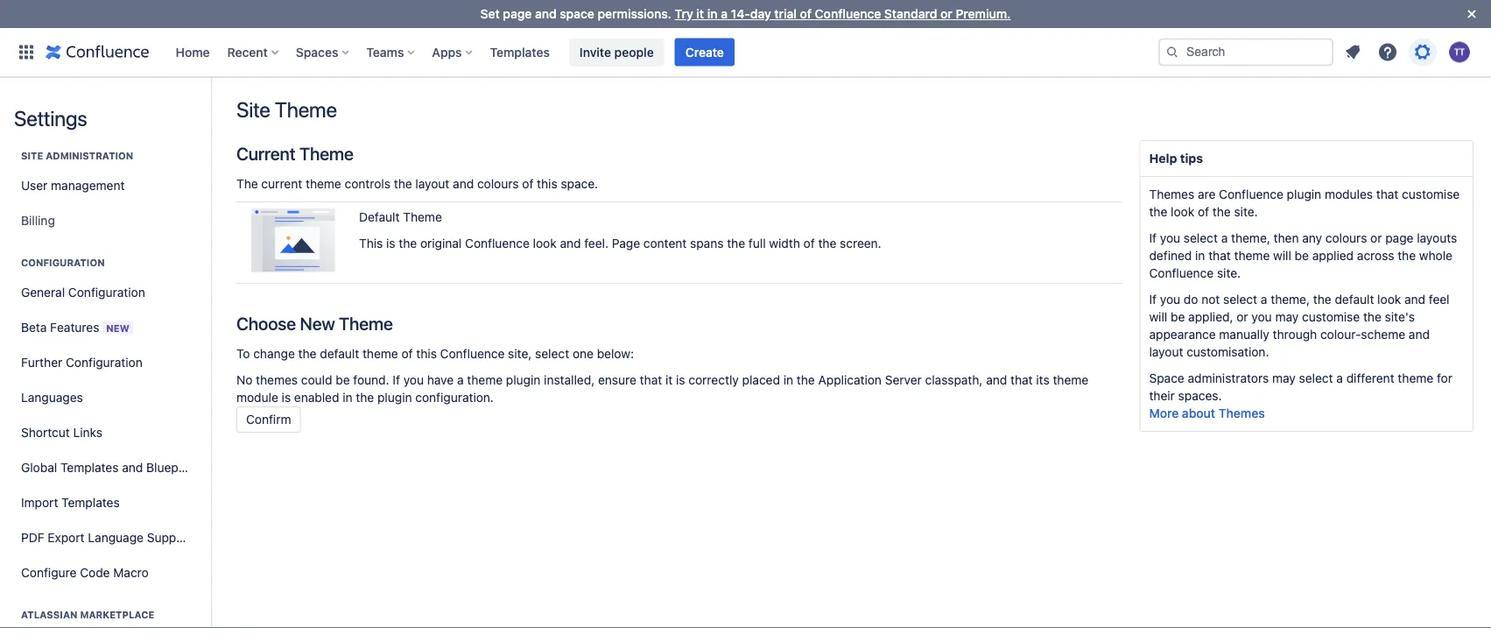 Task type: locate. For each thing, give the bounding box(es) containing it.
confluence up have at the left of the page
[[440, 346, 505, 361]]

0 vertical spatial will
[[1274, 248, 1292, 263]]

marketplace
[[80, 609, 155, 621]]

its
[[1037, 373, 1050, 387]]

will down then
[[1274, 248, 1292, 263]]

2 horizontal spatial or
[[1371, 231, 1383, 245]]

1 vertical spatial theme,
[[1271, 292, 1311, 307]]

a up configuration.
[[457, 373, 464, 387]]

themes down administrators
[[1219, 406, 1266, 421]]

2 horizontal spatial plugin
[[1288, 187, 1322, 202]]

manually
[[1220, 327, 1270, 342]]

the down the are on the right of the page
[[1213, 205, 1232, 219]]

colours left space.
[[477, 177, 519, 191]]

a left different
[[1337, 371, 1344, 385]]

2 vertical spatial templates
[[61, 495, 120, 510]]

1 vertical spatial plugin
[[506, 373, 541, 387]]

the left screen.
[[819, 236, 837, 251]]

0 vertical spatial customise
[[1403, 187, 1461, 202]]

that
[[1377, 187, 1399, 202], [1209, 248, 1232, 263], [640, 373, 663, 387], [1011, 373, 1033, 387]]

not
[[1202, 292, 1221, 307]]

1 vertical spatial site.
[[1218, 266, 1242, 280]]

is right this
[[386, 236, 396, 251]]

further configuration
[[21, 355, 143, 370]]

that right modules
[[1377, 187, 1399, 202]]

the down "default theme"
[[399, 236, 417, 251]]

if inside if you select a theme, then any colours or page layouts defined in that theme will be applied across the whole confluence site.
[[1150, 231, 1157, 245]]

1 vertical spatial templates
[[60, 460, 119, 475]]

you inside if you select a theme, then any colours or page layouts defined in that theme will be applied across the whole confluence site.
[[1161, 231, 1181, 245]]

0 vertical spatial theme,
[[1232, 231, 1271, 245]]

0 horizontal spatial page
[[503, 7, 532, 21]]

import templates link
[[14, 485, 196, 520]]

templates down set
[[490, 45, 550, 59]]

if right found. in the bottom left of the page
[[393, 373, 400, 387]]

shortcut links
[[21, 425, 103, 440]]

templates
[[490, 45, 550, 59], [60, 460, 119, 475], [61, 495, 120, 510]]

select inside space administrators may select a different theme for their spaces. more about themes
[[1300, 371, 1334, 385]]

if up defined
[[1150, 231, 1157, 245]]

0 vertical spatial templates
[[490, 45, 550, 59]]

site inside group
[[21, 150, 43, 162]]

1 vertical spatial customise
[[1303, 310, 1361, 324]]

templates for import templates
[[61, 495, 120, 510]]

configure code macro
[[21, 566, 149, 580]]

1 vertical spatial will
[[1150, 310, 1168, 324]]

a inside no themes could be found. if you have a theme plugin installed, ensure that it is correctly placed in the application server classpath, and that its theme module is enabled in the plugin configuration.
[[457, 373, 464, 387]]

plugin down site,
[[506, 373, 541, 387]]

feel.
[[585, 236, 609, 251]]

None submit
[[237, 407, 301, 433]]

0 vertical spatial this
[[537, 177, 558, 191]]

customise inside if you do not select a theme, the default look and feel will be applied, or you may customise the site's appearance manually through colour-scheme and layout customisation.
[[1303, 310, 1361, 324]]

0 horizontal spatial customise
[[1303, 310, 1361, 324]]

1 vertical spatial be
[[1171, 310, 1186, 324]]

2 vertical spatial if
[[393, 373, 400, 387]]

0 vertical spatial it
[[697, 7, 704, 21]]

0 vertical spatial site.
[[1235, 205, 1259, 219]]

site right collapse sidebar icon
[[237, 97, 270, 122]]

your profile and preferences image
[[1450, 42, 1471, 63]]

0 vertical spatial look
[[1171, 205, 1195, 219]]

1 horizontal spatial site
[[237, 97, 270, 122]]

0 horizontal spatial layout
[[416, 177, 450, 191]]

the up the colour-
[[1314, 292, 1332, 307]]

templates up pdf export language support link
[[61, 495, 120, 510]]

0 horizontal spatial colours
[[477, 177, 519, 191]]

shortcut links link
[[14, 415, 196, 450]]

look left feel.
[[533, 236, 557, 251]]

1 horizontal spatial page
[[1386, 231, 1414, 245]]

will up appearance
[[1150, 310, 1168, 324]]

site. up if you select a theme, then any colours or page layouts defined in that theme will be applied across the whole confluence site.
[[1235, 205, 1259, 219]]

global
[[21, 460, 57, 475]]

and inside no themes could be found. if you have a theme plugin installed, ensure that it is correctly placed in the application server classpath, and that its theme module is enabled in the plugin configuration.
[[987, 373, 1008, 387]]

2 vertical spatial or
[[1237, 310, 1249, 324]]

0 vertical spatial plugin
[[1288, 187, 1322, 202]]

1 horizontal spatial or
[[1237, 310, 1249, 324]]

customise up the colour-
[[1303, 310, 1361, 324]]

you left have at the left of the page
[[404, 373, 424, 387]]

1 vertical spatial is
[[676, 373, 686, 387]]

is down themes
[[282, 390, 291, 405]]

and right classpath,
[[987, 373, 1008, 387]]

the
[[394, 177, 412, 191], [1150, 205, 1168, 219], [1213, 205, 1232, 219], [399, 236, 417, 251], [727, 236, 746, 251], [819, 236, 837, 251], [1398, 248, 1417, 263], [1314, 292, 1332, 307], [1364, 310, 1382, 324], [298, 346, 317, 361], [797, 373, 815, 387], [356, 390, 374, 405]]

layouts
[[1418, 231, 1458, 245]]

1 horizontal spatial is
[[386, 236, 396, 251]]

the left application
[[797, 373, 815, 387]]

be up appearance
[[1171, 310, 1186, 324]]

2 vertical spatial be
[[336, 373, 350, 387]]

2 vertical spatial look
[[1378, 292, 1402, 307]]

templates for global templates and blueprints
[[60, 460, 119, 475]]

configuration up general
[[21, 257, 105, 269]]

found.
[[353, 373, 390, 387]]

0 horizontal spatial plugin
[[378, 390, 412, 405]]

create
[[686, 45, 724, 59]]

close image
[[1462, 4, 1483, 25]]

1 vertical spatial if
[[1150, 292, 1157, 307]]

1 horizontal spatial customise
[[1403, 187, 1461, 202]]

may up the through
[[1276, 310, 1299, 324]]

import templates
[[21, 495, 120, 510]]

site up user
[[21, 150, 43, 162]]

no themes could be found. if you have a theme plugin installed, ensure that it is correctly placed in the application server classpath, and that its theme module is enabled in the plugin configuration.
[[237, 373, 1089, 405]]

site. inside if you select a theme, then any colours or page layouts defined in that theme will be applied across the whole confluence site.
[[1218, 266, 1242, 280]]

theme for current theme
[[300, 143, 354, 163]]

theme inside space administrators may select a different theme for their spaces. more about themes
[[1399, 371, 1434, 385]]

permissions.
[[598, 7, 672, 21]]

theme, left then
[[1232, 231, 1271, 245]]

a up manually
[[1262, 292, 1268, 307]]

0 vertical spatial is
[[386, 236, 396, 251]]

in right enabled
[[343, 390, 353, 405]]

look inside if you do not select a theme, the default look and feel will be applied, or you may customise the site's appearance manually through colour-scheme and layout customisation.
[[1378, 292, 1402, 307]]

colours up applied at the right of the page
[[1326, 231, 1368, 245]]

confluence right the are on the right of the page
[[1220, 187, 1284, 202]]

for
[[1438, 371, 1453, 385]]

installed,
[[544, 373, 595, 387]]

site,
[[508, 346, 532, 361]]

configuration up new
[[68, 285, 145, 300]]

1 vertical spatial configuration
[[68, 285, 145, 300]]

defined
[[1150, 248, 1193, 263]]

the up could
[[298, 346, 317, 361]]

look inside "themes are confluence plugin modules that customise the look of the site."
[[1171, 205, 1195, 219]]

correctly
[[689, 373, 739, 387]]

1 vertical spatial this
[[416, 346, 437, 361]]

it
[[697, 7, 704, 21], [666, 373, 673, 387]]

help tips
[[1150, 151, 1204, 166]]

a left 14-
[[721, 7, 728, 21]]

theme inside if you select a theme, then any colours or page layouts defined in that theme will be applied across the whole confluence site.
[[1235, 248, 1271, 263]]

administrators
[[1188, 371, 1270, 385]]

spaces button
[[291, 38, 356, 66]]

plugin up any
[[1288, 187, 1322, 202]]

0 vertical spatial default
[[1336, 292, 1375, 307]]

in inside if you select a theme, then any colours or page layouts defined in that theme will be applied across the whole confluence site.
[[1196, 248, 1206, 263]]

themes
[[1150, 187, 1195, 202], [1219, 406, 1266, 421]]

the left whole
[[1398, 248, 1417, 263]]

of
[[800, 7, 812, 21], [522, 177, 534, 191], [1199, 205, 1210, 219], [804, 236, 815, 251], [402, 346, 413, 361]]

Search field
[[1159, 38, 1334, 66]]

and left blueprints at the bottom left
[[122, 460, 143, 475]]

a left then
[[1222, 231, 1229, 245]]

or inside if you do not select a theme, the default look and feel will be applied, or you may customise the site's appearance manually through colour-scheme and layout customisation.
[[1237, 310, 1249, 324]]

the up defined
[[1150, 205, 1168, 219]]

in right defined
[[1196, 248, 1206, 263]]

0 horizontal spatial is
[[282, 390, 291, 405]]

0 vertical spatial may
[[1276, 310, 1299, 324]]

1 horizontal spatial theme,
[[1271, 292, 1311, 307]]

you left the do
[[1161, 292, 1181, 307]]

default theme
[[359, 210, 442, 224]]

page
[[503, 7, 532, 21], [1386, 231, 1414, 245]]

1 horizontal spatial look
[[1171, 205, 1195, 219]]

plugin
[[1288, 187, 1322, 202], [506, 373, 541, 387], [378, 390, 412, 405]]

1 vertical spatial or
[[1371, 231, 1383, 245]]

1 vertical spatial page
[[1386, 231, 1414, 245]]

default up could
[[320, 346, 359, 361]]

that left its
[[1011, 373, 1033, 387]]

is left correctly
[[676, 373, 686, 387]]

confluence down defined
[[1150, 266, 1214, 280]]

select down the through
[[1300, 371, 1334, 385]]

select up defined
[[1184, 231, 1219, 245]]

1 vertical spatial colours
[[1326, 231, 1368, 245]]

home link
[[170, 38, 215, 66]]

if you do not select a theme, the default look and feel will be applied, or you may customise the site's appearance manually through colour-scheme and layout customisation.
[[1150, 292, 1450, 359]]

a inside if you select a theme, then any colours or page layouts defined in that theme will be applied across the whole confluence site.
[[1222, 231, 1229, 245]]

1 horizontal spatial themes
[[1219, 406, 1266, 421]]

configuration up languages link
[[66, 355, 143, 370]]

1 horizontal spatial be
[[1171, 310, 1186, 324]]

the inside if you select a theme, then any colours or page layouts defined in that theme will be applied across the whole confluence site.
[[1398, 248, 1417, 263]]

theme up controls
[[300, 143, 354, 163]]

select
[[1184, 231, 1219, 245], [1224, 292, 1258, 307], [535, 346, 570, 361], [1300, 371, 1334, 385]]

0 horizontal spatial it
[[666, 373, 673, 387]]

or right standard
[[941, 7, 953, 21]]

be
[[1295, 248, 1310, 263], [1171, 310, 1186, 324], [336, 373, 350, 387]]

0 vertical spatial themes
[[1150, 187, 1195, 202]]

0 horizontal spatial will
[[1150, 310, 1168, 324]]

1 horizontal spatial will
[[1274, 248, 1292, 263]]

languages link
[[14, 380, 196, 415]]

or up across
[[1371, 231, 1383, 245]]

current
[[261, 177, 302, 191]]

colours
[[477, 177, 519, 191], [1326, 231, 1368, 245]]

templates down links
[[60, 460, 119, 475]]

current theme
[[237, 143, 354, 163]]

1 vertical spatial it
[[666, 373, 673, 387]]

layout down appearance
[[1150, 345, 1184, 359]]

that up not at the top
[[1209, 248, 1232, 263]]

colours inside if you select a theme, then any colours or page layouts defined in that theme will be applied across the whole confluence site.
[[1326, 231, 1368, 245]]

look
[[1171, 205, 1195, 219], [533, 236, 557, 251], [1378, 292, 1402, 307]]

choose
[[237, 313, 296, 333]]

this left space.
[[537, 177, 558, 191]]

configure
[[21, 566, 77, 580]]

may inside space administrators may select a different theme for their spaces. more about themes
[[1273, 371, 1296, 385]]

2 horizontal spatial be
[[1295, 248, 1310, 263]]

0 vertical spatial colours
[[477, 177, 519, 191]]

code
[[80, 566, 110, 580]]

be down any
[[1295, 248, 1310, 263]]

be right could
[[336, 373, 350, 387]]

1 horizontal spatial colours
[[1326, 231, 1368, 245]]

it left correctly
[[666, 373, 673, 387]]

theme right new
[[339, 313, 393, 333]]

invite
[[580, 45, 612, 59]]

0 vertical spatial be
[[1295, 248, 1310, 263]]

theme,
[[1232, 231, 1271, 245], [1271, 292, 1311, 307]]

general
[[21, 285, 65, 300]]

invite people
[[580, 45, 654, 59]]

that right ensure
[[640, 373, 663, 387]]

atlassian
[[21, 609, 78, 621]]

1 vertical spatial may
[[1273, 371, 1296, 385]]

and down site's
[[1410, 327, 1431, 342]]

0 horizontal spatial themes
[[1150, 187, 1195, 202]]

plugin inside "themes are confluence plugin modules that customise the look of the site."
[[1288, 187, 1322, 202]]

customise up layouts
[[1403, 187, 1461, 202]]

theme up original
[[403, 210, 442, 224]]

1 horizontal spatial layout
[[1150, 345, 1184, 359]]

page right set
[[503, 7, 532, 21]]

space.
[[561, 177, 599, 191]]

1 vertical spatial themes
[[1219, 406, 1266, 421]]

theme up current theme
[[275, 97, 337, 122]]

1 horizontal spatial plugin
[[506, 373, 541, 387]]

a
[[721, 7, 728, 21], [1222, 231, 1229, 245], [1262, 292, 1268, 307], [1337, 371, 1344, 385], [457, 373, 464, 387]]

this up have at the left of the page
[[416, 346, 437, 361]]

site for site theme
[[237, 97, 270, 122]]

0 horizontal spatial look
[[533, 236, 557, 251]]

and left feel.
[[560, 236, 581, 251]]

placed
[[743, 373, 781, 387]]

in left 14-
[[708, 7, 718, 21]]

2 vertical spatial plugin
[[378, 390, 412, 405]]

do
[[1184, 292, 1199, 307]]

global templates and blueprints link
[[14, 450, 203, 485]]

colours for themes are confluence plugin modules that customise the look of the site.
[[1326, 231, 1368, 245]]

enabled
[[294, 390, 339, 405]]

1 vertical spatial layout
[[1150, 345, 1184, 359]]

0 vertical spatial configuration
[[21, 257, 105, 269]]

0 horizontal spatial theme,
[[1232, 231, 1271, 245]]

0 vertical spatial layout
[[416, 177, 450, 191]]

confluence inside "themes are confluence plugin modules that customise the look of the site."
[[1220, 187, 1284, 202]]

colour-
[[1321, 327, 1362, 342]]

default up the colour-
[[1336, 292, 1375, 307]]

themes inside space administrators may select a different theme for their spaces. more about themes
[[1219, 406, 1266, 421]]

billing link
[[14, 203, 196, 238]]

select inside if you select a theme, then any colours or page layouts defined in that theme will be applied across the whole confluence site.
[[1184, 231, 1219, 245]]

0 horizontal spatial or
[[941, 7, 953, 21]]

1 horizontal spatial default
[[1336, 292, 1375, 307]]

0 horizontal spatial default
[[320, 346, 359, 361]]

site. up not at the top
[[1218, 266, 1242, 280]]

2 horizontal spatial is
[[676, 373, 686, 387]]

will
[[1274, 248, 1292, 263], [1150, 310, 1168, 324]]

0 vertical spatial or
[[941, 7, 953, 21]]

links
[[73, 425, 103, 440]]

configure code macro link
[[14, 555, 196, 590]]

that inside "themes are confluence plugin modules that customise the look of the site."
[[1377, 187, 1399, 202]]

search image
[[1166, 45, 1180, 59]]

banner
[[0, 28, 1492, 77]]

theme
[[306, 177, 341, 191], [1235, 248, 1271, 263], [363, 346, 398, 361], [1399, 371, 1434, 385], [467, 373, 503, 387], [1053, 373, 1089, 387]]

page up across
[[1386, 231, 1414, 245]]

modules
[[1326, 187, 1374, 202]]

look up defined
[[1171, 205, 1195, 219]]

may down the through
[[1273, 371, 1296, 385]]

to change the default theme of this confluence site, select one below:
[[237, 346, 634, 361]]

0 vertical spatial if
[[1150, 231, 1157, 245]]

a inside if you do not select a theme, the default look and feel will be applied, or you may customise the site's appearance manually through colour-scheme and layout customisation.
[[1262, 292, 1268, 307]]

themes left the are on the right of the page
[[1150, 187, 1195, 202]]

configuration.
[[416, 390, 494, 405]]

theme, inside if you do not select a theme, the default look and feel will be applied, or you may customise the site's appearance manually through colour-scheme and layout customisation.
[[1271, 292, 1311, 307]]

or up manually
[[1237, 310, 1249, 324]]

spans
[[690, 236, 724, 251]]

across
[[1358, 248, 1395, 263]]

languages
[[21, 390, 83, 405]]

site.
[[1235, 205, 1259, 219], [1218, 266, 1242, 280]]

it right try
[[697, 7, 704, 21]]

0 horizontal spatial site
[[21, 150, 43, 162]]

if left the do
[[1150, 292, 1157, 307]]

look up site's
[[1378, 292, 1402, 307]]

apps button
[[427, 38, 480, 66]]

and up original
[[453, 177, 474, 191]]

0 vertical spatial site
[[237, 97, 270, 122]]

confluence image
[[46, 42, 149, 63], [46, 42, 149, 63]]

no
[[237, 373, 253, 387]]

appearance
[[1150, 327, 1217, 342]]

help icon image
[[1378, 42, 1399, 63]]

2 horizontal spatial look
[[1378, 292, 1402, 307]]

more about themes button
[[1150, 405, 1266, 422]]

2 vertical spatial configuration
[[66, 355, 143, 370]]

controls
[[345, 177, 391, 191]]

theme, up the through
[[1271, 292, 1311, 307]]

if inside if you do not select a theme, the default look and feel will be applied, or you may customise the site's appearance manually through colour-scheme and layout customisation.
[[1150, 292, 1157, 307]]

you up defined
[[1161, 231, 1181, 245]]

layout up "default theme"
[[416, 177, 450, 191]]

0 horizontal spatial be
[[336, 373, 350, 387]]

plugin down found. in the bottom left of the page
[[378, 390, 412, 405]]

1 vertical spatial site
[[21, 150, 43, 162]]

select right not at the top
[[1224, 292, 1258, 307]]



Task type: describe. For each thing, give the bounding box(es) containing it.
to
[[237, 346, 250, 361]]

could
[[301, 373, 333, 387]]

full
[[749, 236, 766, 251]]

of inside "themes are confluence plugin modules that customise the look of the site."
[[1199, 205, 1210, 219]]

feel
[[1430, 292, 1450, 307]]

one
[[573, 346, 594, 361]]

theme, inside if you select a theme, then any colours or page layouts defined in that theme will be applied across the whole confluence site.
[[1232, 231, 1271, 245]]

spaces
[[296, 45, 338, 59]]

the up "default theme"
[[394, 177, 412, 191]]

billing
[[21, 213, 55, 228]]

you up manually
[[1252, 310, 1273, 324]]

pdf export language support link
[[14, 520, 196, 555]]

be inside if you select a theme, then any colours or page layouts defined in that theme will be applied across the whole confluence site.
[[1295, 248, 1310, 263]]

server
[[886, 373, 922, 387]]

different
[[1347, 371, 1395, 385]]

support
[[147, 530, 192, 545]]

ensure
[[598, 373, 637, 387]]

0 vertical spatial page
[[503, 7, 532, 21]]

a inside space administrators may select a different theme for their spaces. more about themes
[[1337, 371, 1344, 385]]

in right the 'placed'
[[784, 373, 794, 387]]

site's
[[1386, 310, 1416, 324]]

macro
[[113, 566, 149, 580]]

default inside if you do not select a theme, the default look and feel will be applied, or you may customise the site's appearance manually through colour-scheme and layout customisation.
[[1336, 292, 1375, 307]]

applied,
[[1189, 310, 1234, 324]]

have
[[427, 373, 454, 387]]

collapse sidebar image
[[191, 86, 230, 121]]

0 horizontal spatial this
[[416, 346, 437, 361]]

global templates and blueprints
[[21, 460, 203, 475]]

space
[[1150, 371, 1185, 385]]

recent
[[227, 45, 268, 59]]

confluence right trial
[[815, 7, 882, 21]]

site administration group
[[14, 131, 196, 244]]

screen.
[[840, 236, 882, 251]]

select left the 'one'
[[535, 346, 570, 361]]

colours for current theme
[[477, 177, 519, 191]]

pdf
[[21, 530, 44, 545]]

or inside if you select a theme, then any colours or page layouts defined in that theme will be applied across the whole confluence site.
[[1371, 231, 1383, 245]]

2 vertical spatial is
[[282, 390, 291, 405]]

be inside if you do not select a theme, the default look and feel will be applied, or you may customise the site's appearance manually through colour-scheme and layout customisation.
[[1171, 310, 1186, 324]]

home
[[176, 45, 210, 59]]

blueprints
[[146, 460, 203, 475]]

templates inside the global element
[[490, 45, 550, 59]]

choose new theme
[[237, 313, 393, 333]]

confluence inside if you select a theme, then any colours or page layouts defined in that theme will be applied across the whole confluence site.
[[1150, 266, 1214, 280]]

site. inside "themes are confluence plugin modules that customise the look of the site."
[[1235, 205, 1259, 219]]

the current theme controls the layout and colours of this space.
[[237, 177, 599, 191]]

site theme
[[237, 97, 337, 122]]

it inside no themes could be found. if you have a theme plugin installed, ensure that it is correctly placed in the application server classpath, and that its theme module is enabled in the plugin configuration.
[[666, 373, 673, 387]]

global element
[[11, 28, 1156, 77]]

site for site administration
[[21, 150, 43, 162]]

set page and space permissions. try it in a 14-day trial of confluence standard or premium.
[[481, 7, 1011, 21]]

module
[[237, 390, 278, 405]]

will inside if you do not select a theme, the default look and feel will be applied, or you may customise the site's appearance manually through colour-scheme and layout customisation.
[[1150, 310, 1168, 324]]

banner containing home
[[0, 28, 1492, 77]]

pdf export language support
[[21, 530, 192, 545]]

page
[[612, 236, 640, 251]]

and inside global templates and blueprints link
[[122, 460, 143, 475]]

change
[[253, 346, 295, 361]]

or for if you do not select a theme, the default look and feel will be applied, or you may customise the site's appearance manually through colour-scheme and layout customisation.
[[1237, 310, 1249, 324]]

that inside if you select a theme, then any colours or page layouts defined in that theme will be applied across the whole confluence site.
[[1209, 248, 1232, 263]]

the
[[237, 177, 258, 191]]

recent button
[[222, 38, 285, 66]]

the up the scheme
[[1364, 310, 1382, 324]]

theme for default theme
[[403, 210, 442, 224]]

the down found. in the bottom left of the page
[[356, 390, 374, 405]]

standard
[[885, 7, 938, 21]]

try it in a 14-day trial of confluence standard or premium. link
[[675, 7, 1011, 21]]

then
[[1274, 231, 1300, 245]]

teams
[[367, 45, 404, 59]]

teams button
[[361, 38, 422, 66]]

layout inside if you do not select a theme, the default look and feel will be applied, or you may customise the site's appearance manually through colour-scheme and layout customisation.
[[1150, 345, 1184, 359]]

this is the original confluence look and feel. page content spans the full width of the screen.
[[359, 236, 882, 251]]

spaces.
[[1179, 389, 1223, 403]]

shortcut
[[21, 425, 70, 440]]

settings icon image
[[1413, 42, 1434, 63]]

people
[[615, 45, 654, 59]]

may inside if you do not select a theme, the default look and feel will be applied, or you may customise the site's appearance manually through colour-scheme and layout customisation.
[[1276, 310, 1299, 324]]

notification icon image
[[1343, 42, 1364, 63]]

atlassian marketplace
[[21, 609, 155, 621]]

whole
[[1420, 248, 1453, 263]]

and left space
[[535, 7, 557, 21]]

content
[[644, 236, 687, 251]]

1 horizontal spatial it
[[697, 7, 704, 21]]

tips
[[1181, 151, 1204, 166]]

and up site's
[[1405, 292, 1426, 307]]

you inside no themes could be found. if you have a theme plugin installed, ensure that it is correctly placed in the application server classpath, and that its theme module is enabled in the plugin configuration.
[[404, 373, 424, 387]]

will inside if you select a theme, then any colours or page layouts defined in that theme will be applied across the whole confluence site.
[[1274, 248, 1292, 263]]

their
[[1150, 389, 1176, 403]]

more
[[1150, 406, 1179, 421]]

new
[[300, 313, 335, 333]]

further configuration link
[[14, 345, 196, 380]]

trial
[[775, 7, 797, 21]]

customise inside "themes are confluence plugin modules that customise the look of the site."
[[1403, 187, 1461, 202]]

14-
[[731, 7, 751, 21]]

export
[[48, 530, 85, 545]]

customisation.
[[1187, 345, 1270, 359]]

1 vertical spatial look
[[533, 236, 557, 251]]

about
[[1183, 406, 1216, 421]]

page inside if you select a theme, then any colours or page layouts defined in that theme will be applied across the whole confluence site.
[[1386, 231, 1414, 245]]

or for set page and space permissions. try it in a 14-day trial of confluence standard or premium.
[[941, 7, 953, 21]]

general configuration link
[[14, 275, 196, 310]]

if for if you select a theme, then any colours or page layouts defined in that theme will be applied across the whole confluence site.
[[1150, 231, 1157, 245]]

premium.
[[956, 7, 1011, 21]]

1 horizontal spatial this
[[537, 177, 558, 191]]

user management link
[[14, 168, 196, 203]]

confluence right original
[[465, 236, 530, 251]]

configuration for further
[[66, 355, 143, 370]]

applied
[[1313, 248, 1355, 263]]

themes
[[256, 373, 298, 387]]

help
[[1150, 151, 1178, 166]]

application
[[819, 373, 882, 387]]

are
[[1198, 187, 1216, 202]]

if for if you do not select a theme, the default look and feel will be applied, or you may customise the site's appearance manually through colour-scheme and layout customisation.
[[1150, 292, 1157, 307]]

select inside if you do not select a theme, the default look and feel will be applied, or you may customise the site's appearance manually through colour-scheme and layout customisation.
[[1224, 292, 1258, 307]]

if inside no themes could be found. if you have a theme plugin installed, ensure that it is correctly placed in the application server classpath, and that its theme module is enabled in the plugin configuration.
[[393, 373, 400, 387]]

language
[[88, 530, 144, 545]]

any
[[1303, 231, 1323, 245]]

space
[[560, 7, 595, 21]]

appswitcher icon image
[[16, 42, 37, 63]]

apps
[[432, 45, 462, 59]]

set
[[481, 7, 500, 21]]

themes inside "themes are confluence plugin modules that customise the look of the site."
[[1150, 187, 1195, 202]]

the left full
[[727, 236, 746, 251]]

create link
[[675, 38, 735, 66]]

default
[[359, 210, 400, 224]]

1 vertical spatial default
[[320, 346, 359, 361]]

beta
[[21, 320, 47, 334]]

invite people button
[[569, 38, 665, 66]]

configuration group
[[14, 238, 203, 596]]

below:
[[597, 346, 634, 361]]

be inside no themes could be found. if you have a theme plugin installed, ensure that it is correctly placed in the application server classpath, and that its theme module is enabled in the plugin configuration.
[[336, 373, 350, 387]]

configuration for general
[[68, 285, 145, 300]]

administration
[[46, 150, 133, 162]]

theme for site theme
[[275, 97, 337, 122]]



Task type: vqa. For each thing, say whether or not it's contained in the screenshot.
bottommost be
yes



